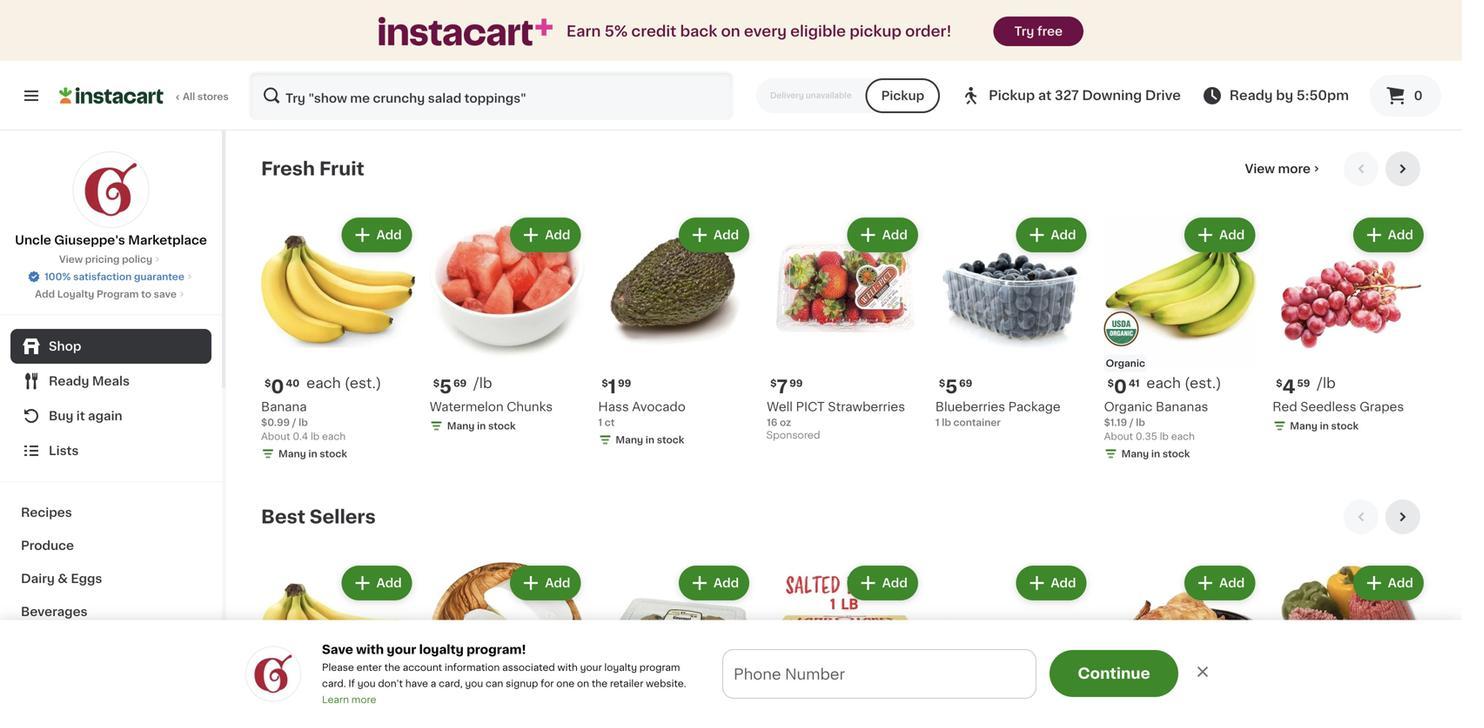 Task type: locate. For each thing, give the bounding box(es) containing it.
0 vertical spatial ready
[[1230, 89, 1273, 102]]

pickup for pickup
[[881, 90, 924, 102]]

your up account on the bottom left
[[387, 644, 416, 656]]

1 vertical spatial more
[[351, 695, 376, 705]]

sellers
[[310, 508, 376, 526]]

1 down blueberries
[[935, 418, 940, 428]]

1 inside blueberries package 1 lb container
[[935, 418, 940, 428]]

0 vertical spatial uncle giuseppe's marketplace logo image
[[73, 151, 149, 228]]

program
[[639, 663, 680, 672]]

loyalty
[[419, 644, 464, 656], [604, 663, 637, 672]]

$ left 41
[[1108, 379, 1114, 388]]

organic bananas $1.19 / lb about 0.35 lb each
[[1104, 401, 1208, 441]]

4 $ from the left
[[1108, 379, 1114, 388]]

1 horizontal spatial loyalty
[[604, 663, 637, 672]]

1 vertical spatial ready
[[49, 375, 89, 387]]

many down 0.4
[[278, 449, 306, 459]]

0 horizontal spatial your
[[387, 644, 416, 656]]

1 horizontal spatial (est.)
[[1184, 377, 1221, 391]]

$5.69 per pound element
[[430, 376, 584, 398]]

organic for organic
[[1106, 359, 1145, 368]]

if
[[348, 679, 355, 688]]

1 horizontal spatial you
[[465, 679, 483, 688]]

99 right 7
[[789, 379, 803, 388]]

1 99 from the left
[[789, 379, 803, 388]]

1 inside "hass avocado 1 ct"
[[598, 418, 602, 428]]

stores
[[197, 92, 229, 101]]

69 up watermelon
[[453, 379, 467, 388]]

0 vertical spatial with
[[356, 644, 384, 656]]

7
[[777, 378, 788, 396]]

organic
[[1106, 359, 1145, 368], [1104, 401, 1153, 413]]

pickup down order!
[[881, 90, 924, 102]]

1 vertical spatial the
[[592, 679, 608, 688]]

/lb
[[474, 377, 492, 391], [1317, 377, 1336, 391]]

0 vertical spatial organic
[[1106, 359, 1145, 368]]

recipes
[[21, 507, 72, 519]]

loyalty up account on the bottom left
[[419, 644, 464, 656]]

(est.) up bananas
[[1184, 377, 1221, 391]]

main content
[[0, 131, 1462, 717]]

$ up the well
[[770, 379, 777, 388]]

0 horizontal spatial /
[[292, 418, 296, 428]]

1 horizontal spatial the
[[592, 679, 608, 688]]

99 inside $ 7 99
[[789, 379, 803, 388]]

stock down the organic bananas $1.19 / lb about 0.35 lb each
[[1163, 449, 1190, 459]]

7 $ from the left
[[1276, 379, 1282, 388]]

$ inside $ 5 69 /lb
[[433, 379, 440, 388]]

each right 0.4
[[322, 432, 346, 441]]

policy
[[122, 255, 152, 264]]

lb down blueberries
[[942, 418, 951, 428]]

Phone Number text field
[[723, 650, 1036, 698]]

0 vertical spatial view
[[1245, 163, 1275, 175]]

each inside the organic bananas $1.19 / lb about 0.35 lb each
[[1171, 432, 1195, 441]]

view down ready by 5:50pm 'link'
[[1245, 163, 1275, 175]]

(est.) inside $ 0 40 each (est.)
[[344, 377, 381, 391]]

2 about from the left
[[1104, 432, 1133, 441]]

3 $ from the left
[[770, 379, 777, 388]]

$ up red
[[1276, 379, 1282, 388]]

1 item carousel region from the top
[[261, 151, 1427, 486]]

/lb inside $ 5 69 /lb
[[474, 377, 492, 391]]

have
[[405, 679, 428, 688]]

watermelon
[[430, 401, 504, 413]]

many in stock down seedless
[[1290, 421, 1359, 431]]

giuseppe's
[[54, 234, 125, 246]]

$ for $ 0 41 each (est.)
[[1108, 379, 1114, 388]]

None search field
[[249, 71, 734, 120]]

on left next
[[710, 678, 730, 693]]

$
[[265, 379, 271, 388], [433, 379, 440, 388], [770, 379, 777, 388], [1108, 379, 1114, 388], [602, 379, 608, 388], [939, 379, 945, 388], [1276, 379, 1282, 388]]

many in stock down "hass avocado 1 ct"
[[616, 435, 684, 445]]

(est.) for $ 0 40 each (est.)
[[344, 377, 381, 391]]

$ inside $ 1 99
[[602, 379, 608, 388]]

produce link
[[10, 529, 211, 562]]

2 item carousel region from the top
[[261, 500, 1427, 717]]

fresh fruit
[[261, 160, 364, 178]]

1 vertical spatial your
[[580, 663, 602, 672]]

sponsored badge image
[[767, 431, 819, 441]]

organic up 41
[[1106, 359, 1145, 368]]

each inside $ 0 41 each (est.)
[[1147, 377, 1181, 391]]

$ inside $ 0 41 each (est.)
[[1108, 379, 1114, 388]]

learn
[[322, 695, 349, 705]]

5 $ from the left
[[602, 379, 608, 388]]

ready for ready meals
[[49, 375, 89, 387]]

1 69 from the left
[[453, 379, 467, 388]]

(est.) inside $ 0 41 each (est.)
[[1184, 377, 1221, 391]]

red
[[1273, 401, 1297, 413]]

stock down banana $0.99 / lb about 0.4 lb each
[[320, 449, 347, 459]]

banana $0.99 / lb about 0.4 lb each
[[261, 401, 346, 441]]

100% satisfaction guarantee button
[[27, 266, 195, 284]]

add
[[376, 229, 402, 241], [545, 229, 570, 241], [714, 229, 739, 241], [882, 229, 908, 241], [1051, 229, 1076, 241], [1219, 229, 1245, 241], [1388, 229, 1413, 241], [35, 289, 55, 299], [376, 577, 402, 589], [545, 577, 570, 589], [714, 577, 739, 589], [882, 577, 908, 589], [1051, 577, 1076, 589], [1219, 577, 1245, 589], [1388, 577, 1413, 589]]

a
[[431, 679, 436, 688]]

$0.41 each (estimated) element
[[1104, 376, 1259, 398]]

1 horizontal spatial free
[[1037, 25, 1063, 37]]

1 (est.) from the left
[[344, 377, 381, 391]]

$ inside $ 7 99
[[770, 379, 777, 388]]

the up don't
[[384, 663, 400, 672]]

service type group
[[756, 78, 940, 113]]

uncle giuseppe's marketplace logo image up uncle giuseppe's marketplace
[[73, 151, 149, 228]]

0 horizontal spatial 0
[[271, 378, 284, 396]]

1 vertical spatial with
[[557, 663, 578, 672]]

in down 0.35
[[1151, 449, 1160, 459]]

with
[[356, 644, 384, 656], [557, 663, 578, 672]]

you down information
[[465, 679, 483, 688]]

100% satisfaction guarantee
[[44, 272, 184, 282]]

ready down 'shop' at the top left of the page
[[49, 375, 89, 387]]

1 horizontal spatial /lb
[[1317, 377, 1336, 391]]

0 horizontal spatial /lb
[[474, 377, 492, 391]]

5 up blueberries
[[945, 378, 957, 396]]

1 horizontal spatial uncle giuseppe's marketplace logo image
[[245, 646, 301, 702]]

view inside view more 'popup button'
[[1245, 163, 1275, 175]]

uncle giuseppe's marketplace logo image left card. on the bottom left of the page
[[245, 646, 301, 702]]

2 (est.) from the left
[[1184, 377, 1221, 391]]

5 up watermelon
[[440, 378, 452, 396]]

2 99 from the left
[[618, 379, 631, 388]]

0 horizontal spatial 1
[[598, 418, 602, 428]]

1 5 from the left
[[440, 378, 452, 396]]

recipes link
[[10, 496, 211, 529]]

organic inside the organic bananas $1.19 / lb about 0.35 lb each
[[1104, 401, 1153, 413]]

0 horizontal spatial 69
[[453, 379, 467, 388]]

about down $0.99
[[261, 432, 290, 441]]

best sellers
[[261, 508, 376, 526]]

1 horizontal spatial view
[[1245, 163, 1275, 175]]

many down watermelon
[[447, 421, 475, 431]]

0 horizontal spatial uncle giuseppe's marketplace logo image
[[73, 151, 149, 228]]

$ inside $ 5 69
[[939, 379, 945, 388]]

you right if
[[357, 679, 376, 688]]

more inside 'popup button'
[[1278, 163, 1311, 175]]

retailer
[[610, 679, 643, 688]]

69 inside $ 5 69
[[959, 379, 972, 388]]

1 $ from the left
[[265, 379, 271, 388]]

0 for $ 0 40 each (est.)
[[271, 378, 284, 396]]

account
[[403, 663, 442, 672]]

1 horizontal spatial your
[[580, 663, 602, 672]]

2 5 from the left
[[945, 378, 957, 396]]

ready left by
[[1230, 89, 1273, 102]]

pickup at 327 downing drive button
[[961, 71, 1181, 120]]

order!
[[905, 24, 952, 39]]

0 vertical spatial the
[[384, 663, 400, 672]]

in down seedless
[[1320, 421, 1329, 431]]

0 vertical spatial item carousel region
[[261, 151, 1427, 486]]

view up 100%
[[59, 255, 83, 264]]

about inside the organic bananas $1.19 / lb about 0.35 lb each
[[1104, 432, 1133, 441]]

information
[[445, 663, 500, 672]]

2 /lb from the left
[[1317, 377, 1336, 391]]

each down bananas
[[1171, 432, 1195, 441]]

1 horizontal spatial 0
[[1114, 378, 1127, 396]]

close image
[[1194, 663, 1211, 680]]

/lb inside $ 4 59 /lb
[[1317, 377, 1336, 391]]

product group containing 4
[[1273, 214, 1427, 437]]

(est.) right 40
[[344, 377, 381, 391]]

lb inside blueberries package 1 lb container
[[942, 418, 951, 428]]

product group containing 7
[[767, 214, 922, 445]]

0 horizontal spatial more
[[351, 695, 376, 705]]

0 horizontal spatial 99
[[618, 379, 631, 388]]

view inside "view pricing policy" link
[[59, 255, 83, 264]]

your up get
[[580, 663, 602, 672]]

2 horizontal spatial 1
[[935, 418, 940, 428]]

on
[[721, 24, 740, 39], [710, 678, 730, 693], [577, 679, 589, 688]]

1 up hass
[[608, 378, 616, 396]]

many down red
[[1290, 421, 1318, 431]]

/ up 0.4
[[292, 418, 296, 428]]

0 horizontal spatial loyalty
[[419, 644, 464, 656]]

0 horizontal spatial you
[[357, 679, 376, 688]]

container
[[953, 418, 1001, 428]]

$0.40 each (estimated) element
[[261, 376, 416, 398]]

free inside treatment tracker modal dialog
[[608, 678, 640, 693]]

pickup inside pickup button
[[881, 90, 924, 102]]

with up one
[[557, 663, 578, 672]]

1
[[608, 378, 616, 396], [598, 418, 602, 428], [935, 418, 940, 428]]

$ inside $ 0 40 each (est.)
[[265, 379, 271, 388]]

learn more link
[[322, 695, 376, 705]]

1 horizontal spatial 5
[[945, 378, 957, 396]]

in down "hass avocado 1 ct"
[[646, 435, 654, 445]]

$0.99
[[261, 418, 290, 428]]

more down ready by 5:50pm
[[1278, 163, 1311, 175]]

2 horizontal spatial 0
[[1414, 90, 1423, 102]]

uncle giuseppe's marketplace logo image
[[73, 151, 149, 228], [245, 646, 301, 702]]

1 vertical spatial view
[[59, 255, 83, 264]]

$ 1 99
[[602, 378, 631, 396]]

99 inside $ 1 99
[[618, 379, 631, 388]]

2 / from the left
[[1130, 418, 1134, 428]]

ready inside 'link'
[[1230, 89, 1273, 102]]

fresh
[[261, 160, 315, 178]]

pickup
[[850, 24, 902, 39]]

downing
[[1082, 89, 1142, 102]]

1 horizontal spatial about
[[1104, 432, 1133, 441]]

more down if
[[351, 695, 376, 705]]

each
[[306, 377, 341, 391], [1147, 377, 1181, 391], [322, 432, 346, 441], [1171, 432, 1195, 441]]

dairy & eggs link
[[10, 562, 211, 595]]

try
[[1014, 25, 1034, 37]]

each right 40
[[306, 377, 341, 391]]

1 vertical spatial organic
[[1104, 401, 1153, 413]]

0 horizontal spatial free
[[608, 678, 640, 693]]

0 inside $ 0 40 each (est.)
[[271, 378, 284, 396]]

add button
[[343, 219, 411, 251], [512, 219, 579, 251], [680, 219, 748, 251], [849, 219, 916, 251], [1018, 219, 1085, 251], [1186, 219, 1253, 251], [1355, 219, 1422, 251], [343, 567, 411, 599], [512, 567, 579, 599], [680, 567, 748, 599], [849, 567, 916, 599], [1018, 567, 1085, 599], [1186, 567, 1253, 599], [1355, 567, 1422, 599]]

1 horizontal spatial more
[[1278, 163, 1311, 175]]

1 horizontal spatial 69
[[959, 379, 972, 388]]

pickup inside pickup at 327 downing drive popup button
[[989, 89, 1035, 102]]

$ 4 59 /lb
[[1276, 377, 1336, 396]]

/lb up watermelon chunks
[[474, 377, 492, 391]]

0 horizontal spatial 5
[[440, 378, 452, 396]]

2 $ from the left
[[433, 379, 440, 388]]

item carousel region
[[261, 151, 1427, 486], [261, 500, 1427, 717]]

(est.) for $ 0 41 each (est.)
[[1184, 377, 1221, 391]]

0 vertical spatial free
[[1037, 25, 1063, 37]]

many in stock down watermelon chunks
[[447, 421, 516, 431]]

with up enter
[[356, 644, 384, 656]]

lb up 0.4
[[299, 418, 308, 428]]

ready meals
[[49, 375, 130, 387]]

by
[[1276, 89, 1293, 102]]

loyalty
[[57, 289, 94, 299]]

6 $ from the left
[[939, 379, 945, 388]]

ct
[[605, 418, 615, 428]]

$ up watermelon
[[433, 379, 440, 388]]

view pricing policy
[[59, 255, 152, 264]]

(est.)
[[344, 377, 381, 391], [1184, 377, 1221, 391]]

69 inside $ 5 69 /lb
[[453, 379, 467, 388]]

satisfaction
[[73, 272, 132, 282]]

0 inside $ 0 41 each (est.)
[[1114, 378, 1127, 396]]

99 up hass
[[618, 379, 631, 388]]

each inside banana $0.99 / lb about 0.4 lb each
[[322, 432, 346, 441]]

$ inside $ 4 59 /lb
[[1276, 379, 1282, 388]]

uncle
[[15, 234, 51, 246]]

1 vertical spatial free
[[608, 678, 640, 693]]

0 horizontal spatial about
[[261, 432, 290, 441]]

get free delivery on next 3 orders •
[[576, 678, 845, 693]]

pict
[[796, 401, 825, 413]]

dairy
[[21, 573, 55, 585]]

1 horizontal spatial /
[[1130, 418, 1134, 428]]

0 horizontal spatial view
[[59, 255, 83, 264]]

pickup
[[989, 89, 1035, 102], [881, 90, 924, 102]]

69 for $ 5 69
[[959, 379, 972, 388]]

0 horizontal spatial ready
[[49, 375, 89, 387]]

organic up $1.19
[[1104, 401, 1153, 413]]

save with your loyalty program! please enter the account information associated with your loyalty program card. if you don't have a card, you can signup for one on the retailer website. learn more
[[322, 644, 686, 705]]

lb right 0.35
[[1160, 432, 1169, 441]]

1 horizontal spatial 99
[[789, 379, 803, 388]]

$ left 40
[[265, 379, 271, 388]]

on right one
[[577, 679, 589, 688]]

fruit
[[319, 160, 364, 178]]

many
[[447, 421, 475, 431], [1290, 421, 1318, 431], [616, 435, 643, 445], [278, 449, 306, 459], [1121, 449, 1149, 459]]

free for try
[[1037, 25, 1063, 37]]

free right get
[[608, 678, 640, 693]]

0 vertical spatial your
[[387, 644, 416, 656]]

1 /lb from the left
[[474, 377, 492, 391]]

/lb right 59
[[1317, 377, 1336, 391]]

loyalty up retailer
[[604, 663, 637, 672]]

red seedless grapes
[[1273, 401, 1404, 413]]

the left retailer
[[592, 679, 608, 688]]

item carousel region containing fresh fruit
[[261, 151, 1427, 486]]

2 69 from the left
[[959, 379, 972, 388]]

0 horizontal spatial pickup
[[881, 90, 924, 102]]

69
[[453, 379, 467, 388], [959, 379, 972, 388]]

0 horizontal spatial (est.)
[[344, 377, 381, 391]]

0 horizontal spatial with
[[356, 644, 384, 656]]

eggs
[[71, 573, 102, 585]]

1 left ct
[[598, 418, 602, 428]]

main content containing fresh fruit
[[0, 131, 1462, 717]]

ready meals link
[[10, 364, 211, 399]]

$ up blueberries
[[939, 379, 945, 388]]

5 inside $ 5 69 /lb
[[440, 378, 452, 396]]

bananas
[[1156, 401, 1208, 413]]

1 horizontal spatial ready
[[1230, 89, 1273, 102]]

1 / from the left
[[292, 418, 296, 428]]

each right 41
[[1147, 377, 1181, 391]]

about down $1.19
[[1104, 432, 1133, 441]]

ready inside dropdown button
[[49, 375, 89, 387]]

product group
[[261, 214, 416, 464], [430, 214, 584, 437], [598, 214, 753, 451], [767, 214, 922, 445], [935, 214, 1090, 430], [1104, 214, 1259, 464], [1273, 214, 1427, 437], [261, 562, 416, 717], [430, 562, 584, 717], [598, 562, 753, 717], [767, 562, 922, 717], [935, 562, 1090, 717], [1104, 562, 1259, 717], [1273, 562, 1427, 717]]

free right try
[[1037, 25, 1063, 37]]

/ inside the organic bananas $1.19 / lb about 0.35 lb each
[[1130, 418, 1134, 428]]

pickup left at
[[989, 89, 1035, 102]]

1 horizontal spatial pickup
[[989, 89, 1035, 102]]

$ up hass
[[602, 379, 608, 388]]

0 vertical spatial more
[[1278, 163, 1311, 175]]

1 about from the left
[[261, 432, 290, 441]]

drive
[[1145, 89, 1181, 102]]

guarantee
[[134, 272, 184, 282]]

one
[[556, 679, 575, 688]]

69 up blueberries
[[959, 379, 972, 388]]

1 vertical spatial item carousel region
[[261, 500, 1427, 717]]

/ right $1.19
[[1130, 418, 1134, 428]]



Task type: describe. For each thing, give the bounding box(es) containing it.
item badge image
[[1104, 311, 1139, 346]]

$ for $ 4 59 /lb
[[1276, 379, 1282, 388]]

at
[[1038, 89, 1052, 102]]

oz
[[780, 418, 791, 428]]

well
[[767, 401, 793, 413]]

lists link
[[10, 433, 211, 468]]

credit
[[631, 24, 677, 39]]

earn 5% credit back on every eligible pickup order!
[[566, 24, 952, 39]]

watermelon chunks
[[430, 401, 553, 413]]

more button
[[1024, 672, 1092, 700]]

pickup for pickup at 327 downing drive
[[989, 89, 1035, 102]]

can
[[486, 679, 503, 688]]

save
[[154, 289, 177, 299]]

$ 5 69
[[939, 378, 972, 396]]

99 for 7
[[789, 379, 803, 388]]

16
[[767, 418, 777, 428]]

view more button
[[1238, 151, 1330, 186]]

on inside save with your loyalty program! please enter the account information associated with your loyalty program card. if you don't have a card, you can signup for one on the retailer website. learn more
[[577, 679, 589, 688]]

ready meals button
[[10, 364, 211, 399]]

stock down red seedless grapes
[[1331, 421, 1359, 431]]

add loyalty program to save link
[[35, 287, 187, 301]]

pickup at 327 downing drive
[[989, 89, 1181, 102]]

0.35
[[1136, 432, 1157, 441]]

0 button
[[1370, 75, 1441, 117]]

view more
[[1245, 163, 1311, 175]]

5 for $ 5 69 /lb
[[440, 378, 452, 396]]

enter
[[357, 663, 382, 672]]

eligible
[[790, 24, 846, 39]]

$ 0 40 each (est.)
[[265, 377, 381, 396]]

hass avocado 1 ct
[[598, 401, 686, 428]]

$ for $ 7 99
[[770, 379, 777, 388]]

many down "hass avocado 1 ct"
[[616, 435, 643, 445]]

0 for $ 0 41 each (est.)
[[1114, 378, 1127, 396]]

Search field
[[251, 73, 732, 118]]

ready by 5:50pm
[[1230, 89, 1349, 102]]

well pict strawberries 16 oz
[[767, 401, 905, 428]]

lb up 0.35
[[1136, 418, 1145, 428]]

buy it again
[[49, 410, 122, 422]]

each inside $ 0 40 each (est.)
[[306, 377, 341, 391]]

best
[[261, 508, 305, 526]]

0 horizontal spatial the
[[384, 663, 400, 672]]

99 for 1
[[618, 379, 631, 388]]

many in stock down 0.4
[[278, 449, 347, 459]]

program
[[97, 289, 139, 299]]

save
[[322, 644, 353, 656]]

banana
[[261, 401, 307, 413]]

$ for $ 5 69 /lb
[[433, 379, 440, 388]]

3
[[772, 678, 782, 693]]

stock down watermelon chunks
[[488, 421, 516, 431]]

more inside save with your loyalty program! please enter the account information associated with your loyalty program card. if you don't have a card, you can signup for one on the retailer website. learn more
[[351, 695, 376, 705]]

$1.19
[[1104, 418, 1127, 428]]

organic for organic bananas $1.19 / lb about 0.35 lb each
[[1104, 401, 1153, 413]]

/lb for 5
[[474, 377, 492, 391]]

item carousel region containing best sellers
[[261, 500, 1427, 717]]

many in stock down 0.35
[[1121, 449, 1190, 459]]

buy it again link
[[10, 399, 211, 433]]

$ 0 41 each (est.)
[[1108, 377, 1221, 396]]

shop link
[[10, 329, 211, 364]]

add loyalty program to save
[[35, 289, 177, 299]]

on inside treatment tracker modal dialog
[[710, 678, 730, 693]]

ready for ready by 5:50pm
[[1230, 89, 1273, 102]]

in down banana $0.99 / lb about 0.4 lb each
[[308, 449, 317, 459]]

lb right 0.4
[[311, 432, 320, 441]]

/ inside banana $0.99 / lb about 0.4 lb each
[[292, 418, 296, 428]]

many down 0.35
[[1121, 449, 1149, 459]]

earn
[[566, 24, 601, 39]]

0 inside button
[[1414, 90, 1423, 102]]

try free
[[1014, 25, 1063, 37]]

it
[[76, 410, 85, 422]]

express icon image
[[379, 17, 553, 46]]

41
[[1129, 379, 1140, 388]]

1 horizontal spatial 1
[[608, 378, 616, 396]]

59
[[1297, 379, 1310, 388]]

seedless
[[1300, 401, 1356, 413]]

again
[[88, 410, 122, 422]]

$ for $ 0 40 each (est.)
[[265, 379, 271, 388]]

69 for $ 5 69 /lb
[[453, 379, 467, 388]]

about inside banana $0.99 / lb about 0.4 lb each
[[261, 432, 290, 441]]

card.
[[322, 679, 346, 688]]

1 for blueberries
[[935, 418, 940, 428]]

free for get
[[608, 678, 640, 693]]

uncle giuseppe's marketplace
[[15, 234, 207, 246]]

pickup button
[[866, 78, 940, 113]]

2 you from the left
[[465, 679, 483, 688]]

$ for $ 1 99
[[602, 379, 608, 388]]

produce
[[21, 540, 74, 552]]

all stores link
[[59, 71, 230, 120]]

strawberries
[[828, 401, 905, 413]]

1 vertical spatial loyalty
[[604, 663, 637, 672]]

next
[[733, 678, 768, 693]]

1 vertical spatial uncle giuseppe's marketplace logo image
[[245, 646, 301, 702]]

get
[[576, 678, 604, 693]]

in down watermelon chunks
[[477, 421, 486, 431]]

1 you from the left
[[357, 679, 376, 688]]

orders
[[785, 678, 836, 693]]

buy
[[49, 410, 73, 422]]

view pricing policy link
[[59, 252, 163, 266]]

signup
[[506, 679, 538, 688]]

hass
[[598, 401, 629, 413]]

•
[[840, 679, 845, 693]]

on right back
[[721, 24, 740, 39]]

dairy & eggs
[[21, 573, 102, 585]]

lists
[[49, 445, 79, 457]]

5 for $ 5 69
[[945, 378, 957, 396]]

$ for $ 5 69
[[939, 379, 945, 388]]

0 vertical spatial loyalty
[[419, 644, 464, 656]]

/lb for 4
[[1317, 377, 1336, 391]]

view for view more
[[1245, 163, 1275, 175]]

beverages link
[[10, 595, 211, 628]]

$4.59 per pound element
[[1273, 376, 1427, 398]]

stock down avocado
[[657, 435, 684, 445]]

continue button
[[1050, 650, 1178, 697]]

1 horizontal spatial with
[[557, 663, 578, 672]]

uncle giuseppe's marketplace logo image inside uncle giuseppe's marketplace link
[[73, 151, 149, 228]]

&
[[58, 573, 68, 585]]

marketplace
[[128, 234, 207, 246]]

1 for hass
[[598, 418, 602, 428]]

more
[[1045, 681, 1071, 691]]

avocado
[[632, 401, 686, 413]]

for
[[541, 679, 554, 688]]

uncle giuseppe's marketplace link
[[15, 151, 207, 249]]

all
[[183, 92, 195, 101]]

instacart logo image
[[59, 85, 164, 106]]

view for view pricing policy
[[59, 255, 83, 264]]

treatment tracker modal dialog
[[226, 654, 1462, 717]]

program!
[[467, 644, 526, 656]]

5:50pm
[[1297, 89, 1349, 102]]

product group containing 1
[[598, 214, 753, 451]]



Task type: vqa. For each thing, say whether or not it's contained in the screenshot.
the Crispy inside the the Crispy Pork-and-Bok Choy Larb
no



